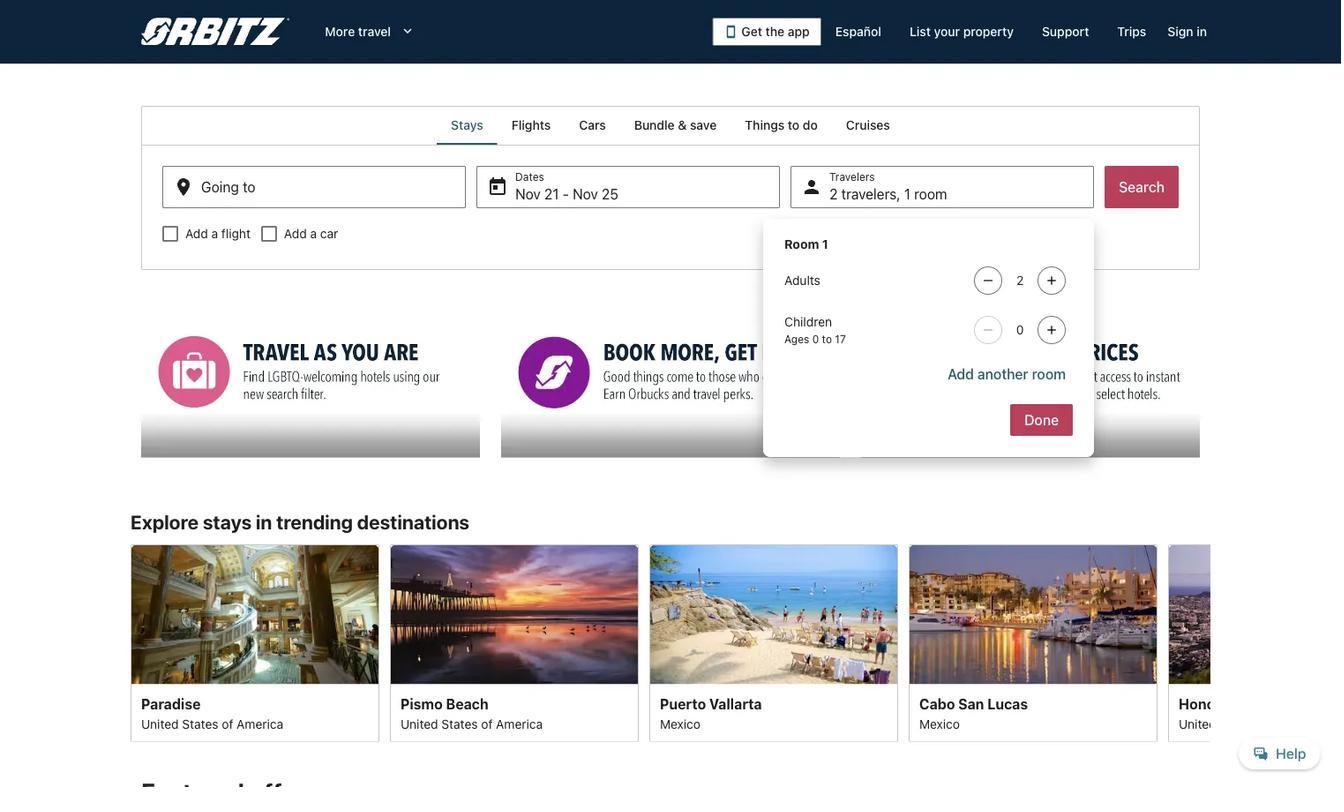 Task type: locate. For each thing, give the bounding box(es) containing it.
america
[[237, 716, 283, 731], [496, 716, 543, 731], [1274, 716, 1321, 731]]

states
[[182, 716, 218, 731], [442, 716, 478, 731], [1220, 716, 1256, 731]]

room inside add another room button
[[1032, 366, 1066, 383]]

1 of from the left
[[222, 716, 233, 731]]

america inside honolulu united states of america
[[1274, 716, 1321, 731]]

united
[[141, 716, 179, 731], [401, 716, 438, 731], [1179, 716, 1217, 731]]

states down honolulu
[[1220, 716, 1256, 731]]

room inside the 2 travelers, 1 room 'dropdown button'
[[914, 186, 947, 203]]

1 mexico from the left
[[660, 716, 701, 731]]

trips link
[[1104, 16, 1161, 48]]

add
[[185, 226, 208, 241], [284, 226, 307, 241], [948, 366, 974, 383]]

1 inside the 2 travelers, 1 room 'dropdown button'
[[904, 186, 911, 203]]

1 right 'room'
[[822, 237, 829, 252]]

america inside pismo beach united states of america
[[496, 716, 543, 731]]

0 vertical spatial 1
[[904, 186, 911, 203]]

2 horizontal spatial add
[[948, 366, 974, 383]]

to right '0'
[[822, 333, 832, 345]]

honolulu
[[1179, 695, 1240, 712]]

mexico inside puerto vallarta mexico
[[660, 716, 701, 731]]

2 travelers, 1 room
[[830, 186, 947, 203]]

to
[[788, 118, 800, 132], [822, 333, 832, 345]]

list
[[910, 24, 931, 39]]

0 horizontal spatial room
[[914, 186, 947, 203]]

children
[[785, 315, 832, 329]]

mexico down puerto
[[660, 716, 701, 731]]

marina cabo san lucas which includes a marina, a coastal town and night scenes image
[[909, 544, 1158, 684]]

3 united from the left
[[1179, 716, 1217, 731]]

room right the "travelers,"
[[914, 186, 947, 203]]

1 horizontal spatial a
[[310, 226, 317, 241]]

united inside paradise united states of america
[[141, 716, 179, 731]]

of inside honolulu united states of america
[[1260, 716, 1271, 731]]

bundle & save
[[634, 118, 717, 132]]

search
[[1119, 179, 1165, 195]]

cabo san lucas mexico
[[920, 695, 1028, 731]]

states inside pismo beach united states of america
[[442, 716, 478, 731]]

explore stays in trending destinations main content
[[0, 106, 1341, 787]]

cruises
[[846, 118, 890, 132]]

&
[[678, 118, 687, 132]]

bundle
[[634, 118, 675, 132]]

states down beach
[[442, 716, 478, 731]]

mexico
[[660, 716, 701, 731], [920, 716, 960, 731]]

2 a from the left
[[310, 226, 317, 241]]

increase the number of children in room 1 image
[[1041, 323, 1063, 337]]

1 horizontal spatial nov
[[573, 186, 598, 203]]

0 vertical spatial to
[[788, 118, 800, 132]]

add a flight
[[185, 226, 251, 241]]

1 horizontal spatial mexico
[[920, 716, 960, 731]]

1 right the "travelers,"
[[904, 186, 911, 203]]

1 vertical spatial 1
[[822, 237, 829, 252]]

room
[[914, 186, 947, 203], [1032, 366, 1066, 383]]

lucas
[[988, 695, 1028, 712]]

3 of from the left
[[1260, 716, 1271, 731]]

paradise united states of america
[[141, 695, 283, 731]]

nov
[[515, 186, 541, 203], [573, 186, 598, 203]]

1 america from the left
[[237, 716, 283, 731]]

mexico down cabo
[[920, 716, 960, 731]]

0 horizontal spatial mexico
[[660, 716, 701, 731]]

1 horizontal spatial united
[[401, 716, 438, 731]]

mexico inside cabo san lucas mexico
[[920, 716, 960, 731]]

3 states from the left
[[1220, 716, 1256, 731]]

español button
[[821, 16, 896, 48]]

decrease the number of children in room 1 image
[[978, 323, 999, 337]]

0 horizontal spatial nov
[[515, 186, 541, 203]]

0 horizontal spatial united
[[141, 716, 179, 731]]

0 horizontal spatial in
[[256, 511, 272, 534]]

nov right -
[[573, 186, 598, 203]]

1 vertical spatial to
[[822, 333, 832, 345]]

children ages 0 to 17
[[785, 315, 846, 345]]

san
[[959, 695, 984, 712]]

0 horizontal spatial to
[[788, 118, 800, 132]]

1 horizontal spatial of
[[481, 716, 493, 731]]

1 horizontal spatial states
[[442, 716, 478, 731]]

tab list containing stays
[[141, 106, 1200, 145]]

2 horizontal spatial of
[[1260, 716, 1271, 731]]

2 nov from the left
[[573, 186, 598, 203]]

more travel button
[[311, 16, 430, 48]]

pismo beach united states of america
[[401, 695, 543, 731]]

explore
[[131, 511, 199, 534]]

2 of from the left
[[481, 716, 493, 731]]

states down paradise
[[182, 716, 218, 731]]

in right 'stays'
[[256, 511, 272, 534]]

1
[[904, 186, 911, 203], [822, 237, 829, 252]]

1 vertical spatial room
[[1032, 366, 1066, 383]]

puerto
[[660, 695, 706, 712]]

2 mexico from the left
[[920, 716, 960, 731]]

download the app button image
[[724, 25, 738, 39]]

united for honolulu
[[1179, 716, 1217, 731]]

2 horizontal spatial states
[[1220, 716, 1256, 731]]

united inside honolulu united states of america
[[1179, 716, 1217, 731]]

1 horizontal spatial add
[[284, 226, 307, 241]]

america inside paradise united states of america
[[237, 716, 283, 731]]

paradise
[[141, 695, 201, 712]]

1 horizontal spatial to
[[822, 333, 832, 345]]

explore stays in trending destinations
[[131, 511, 470, 534]]

get the app link
[[713, 18, 821, 46]]

add left the another
[[948, 366, 974, 383]]

save
[[690, 118, 717, 132]]

in
[[1197, 24, 1207, 39], [256, 511, 272, 534]]

español
[[836, 24, 882, 39]]

2 states from the left
[[442, 716, 478, 731]]

2 horizontal spatial united
[[1179, 716, 1217, 731]]

a left "flight"
[[211, 226, 218, 241]]

3 america from the left
[[1274, 716, 1321, 731]]

add another room
[[948, 366, 1066, 383]]

sign in button
[[1161, 16, 1214, 48]]

trips
[[1118, 24, 1147, 39]]

of
[[222, 716, 233, 731], [481, 716, 493, 731], [1260, 716, 1271, 731]]

0 horizontal spatial 1
[[822, 237, 829, 252]]

cruises link
[[832, 106, 904, 145]]

1 united from the left
[[141, 716, 179, 731]]

1 a from the left
[[211, 226, 218, 241]]

1 horizontal spatial america
[[496, 716, 543, 731]]

cabo
[[920, 695, 955, 712]]

a
[[211, 226, 218, 241], [310, 226, 317, 241]]

nov left 21
[[515, 186, 541, 203]]

room down increase the number of children in room 1 'icon'
[[1032, 366, 1066, 383]]

destinations
[[357, 511, 470, 534]]

beach
[[446, 695, 489, 712]]

united down pismo
[[401, 716, 438, 731]]

0 horizontal spatial america
[[237, 716, 283, 731]]

0 vertical spatial room
[[914, 186, 947, 203]]

get the app
[[742, 24, 810, 39]]

car
[[320, 226, 338, 241]]

to inside children ages 0 to 17
[[822, 333, 832, 345]]

of inside paradise united states of america
[[222, 716, 233, 731]]

bundle & save link
[[620, 106, 731, 145]]

things to do link
[[731, 106, 832, 145]]

add inside button
[[948, 366, 974, 383]]

-
[[563, 186, 569, 203]]

show next card image
[[1200, 633, 1221, 654]]

add left "flight"
[[185, 226, 208, 241]]

sign in
[[1168, 24, 1207, 39]]

1 vertical spatial in
[[256, 511, 272, 534]]

2 united from the left
[[401, 716, 438, 731]]

states inside paradise united states of america
[[182, 716, 218, 731]]

2 horizontal spatial america
[[1274, 716, 1321, 731]]

stays
[[451, 118, 483, 132]]

add left car
[[284, 226, 307, 241]]

states inside honolulu united states of america
[[1220, 716, 1256, 731]]

0 horizontal spatial states
[[182, 716, 218, 731]]

flights
[[512, 118, 551, 132]]

puerto vallarta showing a beach, general coastal views and kayaking or canoeing image
[[650, 544, 898, 684]]

travelers,
[[842, 186, 901, 203]]

1 states from the left
[[182, 716, 218, 731]]

in right sign
[[1197, 24, 1207, 39]]

tab list
[[141, 106, 1200, 145]]

united down honolulu
[[1179, 716, 1217, 731]]

0 horizontal spatial add
[[185, 226, 208, 241]]

nov 21 - nov 25
[[515, 186, 619, 203]]

2 america from the left
[[496, 716, 543, 731]]

add for add a flight
[[185, 226, 208, 241]]

list your property link
[[896, 16, 1028, 48]]

0 vertical spatial in
[[1197, 24, 1207, 39]]

1 horizontal spatial in
[[1197, 24, 1207, 39]]

cars link
[[565, 106, 620, 145]]

2
[[830, 186, 838, 203]]

to left do
[[788, 118, 800, 132]]

1 horizontal spatial 1
[[904, 186, 911, 203]]

a left car
[[310, 226, 317, 241]]

sign
[[1168, 24, 1194, 39]]

flights link
[[498, 106, 565, 145]]

0 horizontal spatial of
[[222, 716, 233, 731]]

orbitz logo image
[[141, 18, 290, 46]]

0 horizontal spatial a
[[211, 226, 218, 241]]

1 horizontal spatial room
[[1032, 366, 1066, 383]]

2 travelers, 1 room button
[[791, 166, 1094, 208]]

united down paradise
[[141, 716, 179, 731]]



Task type: vqa. For each thing, say whether or not it's contained in the screenshot.


Task type: describe. For each thing, give the bounding box(es) containing it.
add another room button
[[941, 358, 1073, 390]]

of for paradise
[[222, 716, 233, 731]]

your
[[934, 24, 960, 39]]

united inside pismo beach united states of america
[[401, 716, 438, 731]]

add for add another room
[[948, 366, 974, 383]]

show previous card image
[[120, 633, 141, 654]]

trending
[[276, 511, 353, 534]]

stays link
[[437, 106, 498, 145]]

room 1
[[785, 237, 829, 252]]

states for paradise
[[182, 716, 218, 731]]

travel
[[358, 24, 391, 39]]

to inside tab list
[[788, 118, 800, 132]]

increase the number of adults in room 1 image
[[1041, 274, 1063, 288]]

america for paradise
[[237, 716, 283, 731]]

1 nov from the left
[[515, 186, 541, 203]]

puerto vallarta mexico
[[660, 695, 762, 731]]

search button
[[1105, 166, 1179, 208]]

more
[[325, 24, 355, 39]]

more travel
[[325, 24, 391, 39]]

another
[[978, 366, 1029, 383]]

of inside pismo beach united states of america
[[481, 716, 493, 731]]

property
[[963, 24, 1014, 39]]

of for honolulu
[[1260, 716, 1271, 731]]

ages
[[785, 333, 810, 345]]

a for car
[[310, 226, 317, 241]]

things
[[745, 118, 785, 132]]

nov 21 - nov 25 button
[[477, 166, 780, 208]]

makiki - lower punchbowl - tantalus showing landscape views, a sunset and a city image
[[1168, 544, 1341, 684]]

a for flight
[[211, 226, 218, 241]]

support link
[[1028, 16, 1104, 48]]

states for honolulu
[[1220, 716, 1256, 731]]

17
[[835, 333, 846, 345]]

0
[[813, 333, 819, 345]]

list your property
[[910, 24, 1014, 39]]

app
[[788, 24, 810, 39]]

united for paradise
[[141, 716, 179, 731]]

add a car
[[284, 226, 338, 241]]

stays
[[203, 511, 252, 534]]

do
[[803, 118, 818, 132]]

cars
[[579, 118, 606, 132]]

done
[[1025, 412, 1059, 428]]

america for honolulu
[[1274, 716, 1321, 731]]

add for add a car
[[284, 226, 307, 241]]

pismo
[[401, 695, 443, 712]]

25
[[602, 186, 619, 203]]

in inside dropdown button
[[1197, 24, 1207, 39]]

las vegas featuring interior views image
[[131, 544, 379, 684]]

room
[[785, 237, 819, 252]]

the
[[766, 24, 785, 39]]

done button
[[1011, 404, 1073, 436]]

pismo beach featuring a sunset, views and tropical scenes image
[[390, 544, 639, 684]]

21
[[544, 186, 559, 203]]

support
[[1042, 24, 1089, 39]]

get
[[742, 24, 763, 39]]

adults
[[785, 273, 821, 288]]

flight
[[221, 226, 251, 241]]

things to do
[[745, 118, 818, 132]]

in inside main content
[[256, 511, 272, 534]]

honolulu united states of america
[[1179, 695, 1321, 731]]

vallarta
[[710, 695, 762, 712]]

tab list inside explore stays in trending destinations main content
[[141, 106, 1200, 145]]

decrease the number of adults in room 1 image
[[978, 274, 999, 288]]



